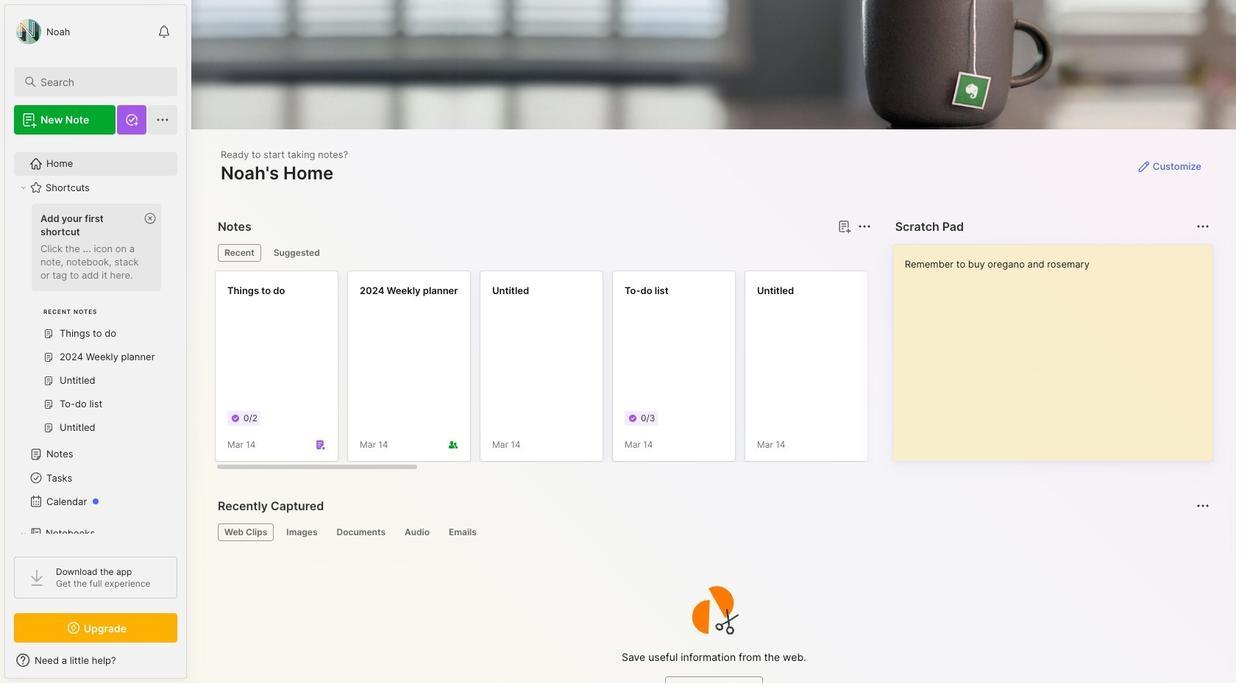 Task type: locate. For each thing, give the bounding box(es) containing it.
click to collapse image
[[186, 656, 197, 674]]

row group
[[215, 271, 1236, 471]]

Start writing… text field
[[905, 245, 1212, 450]]

none search field inside 'main' "element"
[[40, 73, 164, 91]]

2 tab list from the top
[[218, 524, 1208, 542]]

tab list
[[218, 244, 869, 262], [218, 524, 1208, 542]]

expand notebooks image
[[19, 530, 28, 539]]

1 vertical spatial tab list
[[218, 524, 1208, 542]]

tab
[[218, 244, 261, 262], [267, 244, 327, 262], [218, 524, 274, 542], [280, 524, 324, 542], [330, 524, 392, 542], [398, 524, 436, 542], [442, 524, 483, 542]]

0 vertical spatial tab list
[[218, 244, 869, 262]]

more actions image
[[856, 218, 873, 235], [1194, 218, 1212, 235], [1194, 497, 1212, 515]]

tree
[[5, 143, 186, 673]]

More actions field
[[854, 216, 875, 237], [1193, 216, 1213, 237], [1193, 496, 1213, 517]]

None search field
[[40, 73, 164, 91]]

group
[[14, 199, 169, 449]]

WHAT'S NEW field
[[5, 649, 186, 673]]



Task type: vqa. For each thing, say whether or not it's contained in the screenshot.
"Start writing…" text box
yes



Task type: describe. For each thing, give the bounding box(es) containing it.
Account field
[[14, 17, 70, 46]]

1 tab list from the top
[[218, 244, 869, 262]]

tree inside 'main' "element"
[[5, 143, 186, 673]]

group inside 'main' "element"
[[14, 199, 169, 449]]

main element
[[0, 0, 191, 684]]

Search text field
[[40, 75, 164, 89]]



